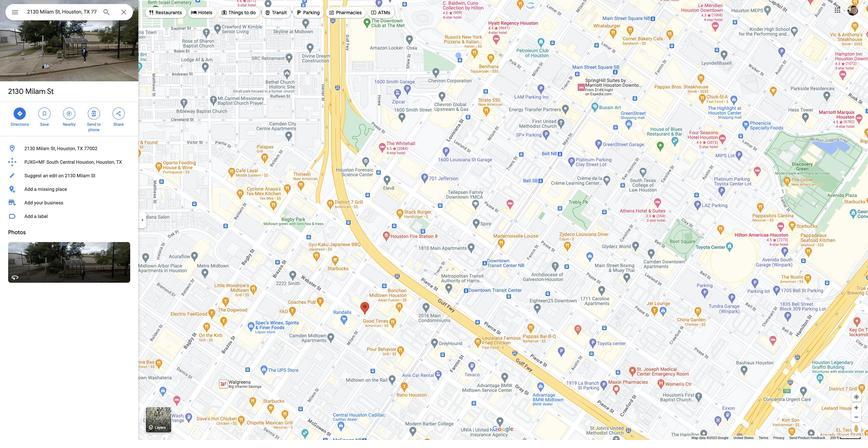 Task type: locate. For each thing, give the bounding box(es) containing it.
united states button
[[734, 436, 754, 440]]

1 horizontal spatial tx
[[116, 159, 122, 165]]

a inside button
[[34, 214, 37, 219]]

footer containing map data ©2023 google
[[692, 436, 831, 440]]

1 vertical spatial send
[[790, 436, 797, 440]]

add for add your business
[[24, 200, 33, 206]]

add left label
[[24, 214, 33, 219]]

0 vertical spatial tx
[[77, 146, 83, 151]]

add left your at the left
[[24, 200, 33, 206]]

send
[[87, 122, 96, 127], [790, 436, 797, 440]]

houston, inside button
[[57, 146, 76, 151]]

2 a from the top
[[34, 214, 37, 219]]

terms button
[[759, 436, 769, 440]]


[[66, 110, 72, 117]]

1 vertical spatial st
[[91, 173, 95, 178]]

to
[[244, 9, 249, 16], [97, 122, 101, 127]]

a
[[34, 187, 37, 192], [34, 214, 37, 219]]

milam down 'pjxg+mf south central houston, houston, tx'
[[77, 173, 90, 178]]

tx inside button
[[77, 146, 83, 151]]

add your business
[[24, 200, 63, 206]]

google maps element
[[0, 0, 868, 440]]

add a missing place button
[[0, 183, 138, 196]]

houston,
[[57, 146, 76, 151], [76, 159, 95, 165], [96, 159, 115, 165]]

st
[[47, 87, 54, 96], [91, 173, 95, 178]]

1 horizontal spatial to
[[244, 9, 249, 16]]

2130
[[8, 87, 24, 96], [24, 146, 35, 151], [65, 173, 76, 178]]


[[91, 110, 97, 117]]

privacy button
[[774, 436, 785, 440]]

1 vertical spatial 2130
[[24, 146, 35, 151]]

share
[[113, 122, 124, 127]]

add for add a label
[[24, 214, 33, 219]]

0 vertical spatial send
[[87, 122, 96, 127]]

2130 up pjxg+mf
[[24, 146, 35, 151]]

st down 'pjxg+mf south central houston, houston, tx'
[[91, 173, 95, 178]]

0 vertical spatial to
[[244, 9, 249, 16]]

None field
[[27, 8, 97, 16]]

1 vertical spatial to
[[97, 122, 101, 127]]

2130 right 'on'
[[65, 173, 76, 178]]

add
[[24, 187, 33, 192], [24, 200, 33, 206], [24, 214, 33, 219]]

1 vertical spatial add
[[24, 200, 33, 206]]

2130 up 
[[8, 87, 24, 96]]

send for send to phone
[[87, 122, 96, 127]]

to up "phone" on the top
[[97, 122, 101, 127]]

houston, for houston,
[[76, 159, 95, 165]]

2130 milam st main content
[[0, 0, 138, 440]]

0 vertical spatial 2130
[[8, 87, 24, 96]]

 atms
[[371, 9, 390, 16]]

st inside button
[[91, 173, 95, 178]]

a inside add a missing place button
[[34, 187, 37, 192]]

0 horizontal spatial to
[[97, 122, 101, 127]]

1 add from the top
[[24, 187, 33, 192]]

tx inside button
[[116, 159, 122, 165]]


[[116, 110, 122, 117]]

200
[[831, 436, 836, 440]]

1 horizontal spatial 2130
[[24, 146, 35, 151]]

footer
[[692, 436, 831, 440]]

0 horizontal spatial 2130
[[8, 87, 24, 96]]

send to phone
[[87, 122, 101, 132]]


[[329, 9, 335, 16]]

label
[[38, 214, 48, 219]]

tx
[[77, 146, 83, 151], [116, 159, 122, 165]]

missing
[[38, 187, 54, 192]]

add your business link
[[0, 196, 138, 210]]

business
[[44, 200, 63, 206]]

zoom out image
[[854, 415, 859, 420]]

1 vertical spatial a
[[34, 214, 37, 219]]

0 horizontal spatial tx
[[77, 146, 83, 151]]

st up 
[[47, 87, 54, 96]]

place
[[56, 187, 67, 192]]

milam up 
[[25, 87, 46, 96]]

send inside send to phone
[[87, 122, 96, 127]]

2130 for 2130 milam st, houston, tx 77002
[[24, 146, 35, 151]]

2 vertical spatial add
[[24, 214, 33, 219]]

footer inside google maps element
[[692, 436, 831, 440]]

3 add from the top
[[24, 214, 33, 219]]

google
[[718, 436, 729, 440]]

st,
[[51, 146, 56, 151]]

houston, for tx
[[57, 146, 76, 151]]


[[11, 7, 19, 17]]

milam
[[25, 87, 46, 96], [36, 146, 49, 151], [77, 173, 90, 178]]

suggest
[[24, 173, 42, 178]]

a for missing
[[34, 187, 37, 192]]

send up "phone" on the top
[[87, 122, 96, 127]]

your
[[34, 200, 43, 206]]

0 horizontal spatial send
[[87, 122, 96, 127]]

2 vertical spatial 2130
[[65, 173, 76, 178]]

 hotels
[[191, 9, 212, 16]]

send inside button
[[790, 436, 797, 440]]

a left missing
[[34, 187, 37, 192]]

 parking
[[296, 9, 320, 16]]

to left do
[[244, 9, 249, 16]]

 restaurants
[[148, 9, 182, 16]]

united
[[734, 436, 744, 440]]

atms
[[378, 9, 390, 16]]

0 vertical spatial milam
[[25, 87, 46, 96]]

central
[[60, 159, 75, 165]]

 transit
[[265, 9, 287, 16]]

2130 Milam St, Houston, TX 77002 field
[[5, 4, 133, 20]]

0 vertical spatial add
[[24, 187, 33, 192]]

add down suggest at the top left of page
[[24, 187, 33, 192]]

1 vertical spatial milam
[[36, 146, 49, 151]]

pjxg+mf south central houston, houston, tx button
[[0, 155, 138, 169]]

ft
[[837, 436, 839, 440]]

map
[[692, 436, 699, 440]]

1 horizontal spatial st
[[91, 173, 95, 178]]

milam left st,
[[36, 146, 49, 151]]

a left label
[[34, 214, 37, 219]]

pjxg+mf
[[24, 159, 45, 165]]

nearby
[[63, 122, 76, 127]]

0 vertical spatial st
[[47, 87, 54, 96]]

an
[[43, 173, 48, 178]]

send product feedback
[[790, 436, 826, 440]]

0 vertical spatial a
[[34, 187, 37, 192]]

on
[[58, 173, 64, 178]]

suggest an edit on 2130 milam st button
[[0, 169, 138, 183]]

add a label button
[[0, 210, 138, 223]]

200 ft
[[831, 436, 839, 440]]

1 a from the top
[[34, 187, 37, 192]]

collapse side panel image
[[139, 216, 146, 224]]

1 vertical spatial tx
[[116, 159, 122, 165]]

2130 milam st, houston, tx 77002 button
[[0, 142, 138, 155]]

2 add from the top
[[24, 200, 33, 206]]

1 horizontal spatial send
[[790, 436, 797, 440]]

send left the product at the right of the page
[[790, 436, 797, 440]]



Task type: describe. For each thing, give the bounding box(es) containing it.
actions for 2130 milam st region
[[0, 102, 138, 136]]

zoom in image
[[854, 405, 859, 410]]

product
[[798, 436, 810, 440]]

edit
[[49, 173, 57, 178]]

none field inside the 2130 milam st, houston, tx 77002 field
[[27, 8, 97, 16]]

2130 milam st
[[8, 87, 54, 96]]

photos
[[8, 229, 26, 236]]

pharmacies
[[336, 9, 362, 16]]

directions
[[11, 122, 29, 127]]

states
[[744, 436, 754, 440]]

77002
[[84, 146, 97, 151]]

milam for st,
[[36, 146, 49, 151]]

hotels
[[198, 9, 212, 16]]

0 horizontal spatial st
[[47, 87, 54, 96]]

privacy
[[774, 436, 785, 440]]

 pharmacies
[[329, 9, 362, 16]]


[[41, 110, 48, 117]]

transit
[[272, 9, 287, 16]]


[[148, 9, 154, 16]]

©2023
[[707, 436, 717, 440]]


[[17, 110, 23, 117]]

terms
[[759, 436, 769, 440]]

milam for st
[[25, 87, 46, 96]]

parking
[[303, 9, 320, 16]]

200 ft button
[[831, 436, 861, 440]]

google account: ben chafik  
(ben.chafik@adept.ai) image
[[848, 5, 859, 15]]

save
[[40, 122, 49, 127]]

things
[[229, 9, 243, 16]]

2130 milam st, houston, tx 77002
[[24, 146, 97, 151]]

phone
[[88, 128, 100, 132]]

restaurants
[[156, 9, 182, 16]]

map data ©2023 google
[[692, 436, 729, 440]]

to inside send to phone
[[97, 122, 101, 127]]

feedback
[[811, 436, 826, 440]]

2 vertical spatial milam
[[77, 173, 90, 178]]

add a missing place
[[24, 187, 67, 192]]

send for send product feedback
[[790, 436, 797, 440]]

data
[[699, 436, 706, 440]]

2130 for 2130 milam st
[[8, 87, 24, 96]]

 things to do
[[221, 9, 256, 16]]

show your location image
[[854, 394, 860, 400]]

show street view coverage image
[[852, 423, 862, 434]]

do
[[250, 9, 256, 16]]

suggest an edit on 2130 milam st
[[24, 173, 95, 178]]

 button
[[5, 4, 24, 22]]


[[191, 9, 197, 16]]


[[221, 9, 227, 16]]

to inside the  things to do
[[244, 9, 249, 16]]

united states
[[734, 436, 754, 440]]

a for label
[[34, 214, 37, 219]]

add a label
[[24, 214, 48, 219]]

send product feedback button
[[790, 436, 826, 440]]


[[371, 9, 377, 16]]

south
[[46, 159, 59, 165]]

add for add a missing place
[[24, 187, 33, 192]]

 search field
[[5, 4, 133, 22]]


[[265, 9, 271, 16]]


[[296, 9, 302, 16]]

pjxg+mf south central houston, houston, tx
[[24, 159, 122, 165]]

layers
[[155, 426, 166, 430]]

2 horizontal spatial 2130
[[65, 173, 76, 178]]



Task type: vqa. For each thing, say whether or not it's contained in the screenshot.
A to the bottom
yes



